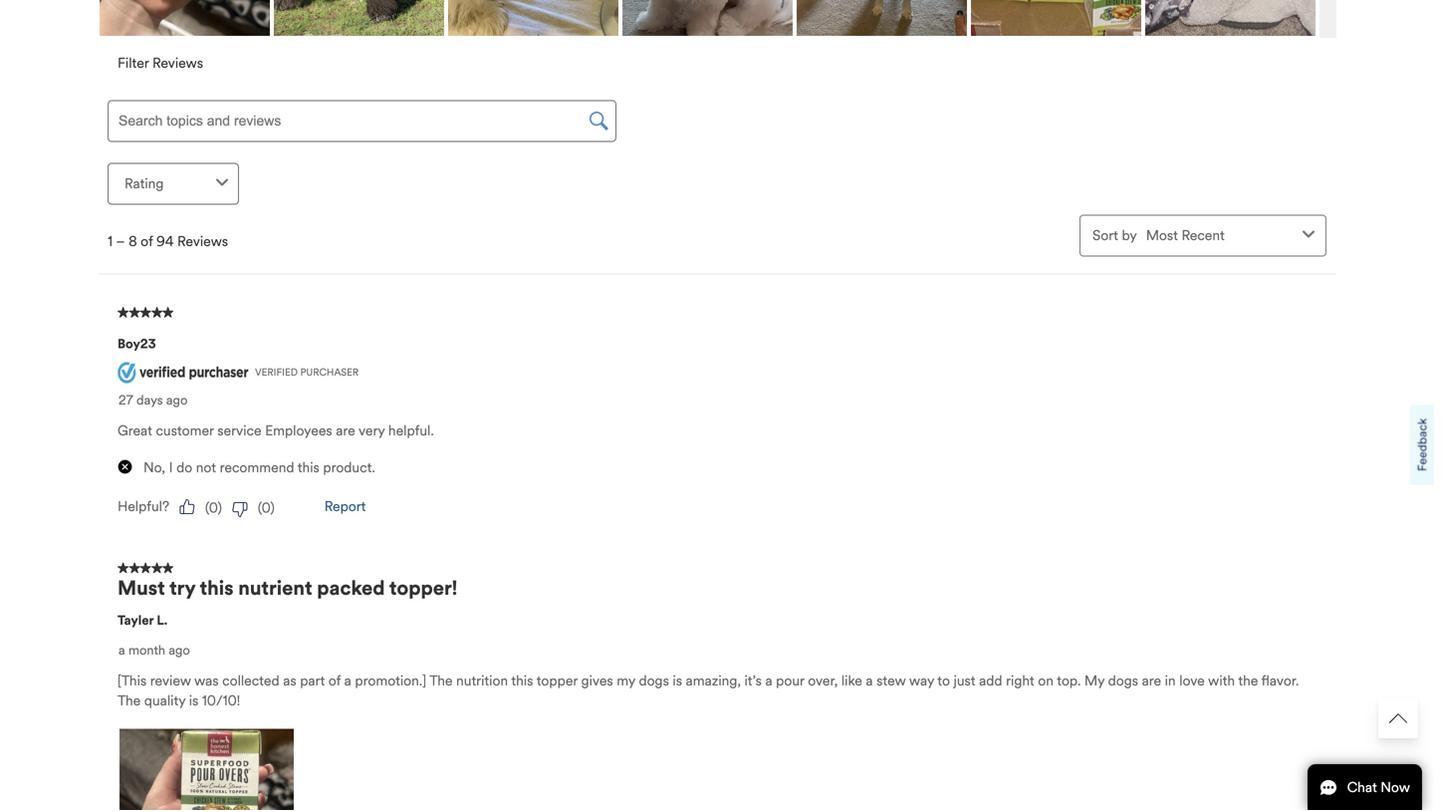 Task type: vqa. For each thing, say whether or not it's contained in the screenshot.
Favorable Reviews:
no



Task type: locate. For each thing, give the bounding box(es) containing it.
2 vertical spatial this
[[512, 672, 533, 690]]

1 horizontal spatial 0
[[262, 499, 270, 517]]

1 horizontal spatial ( 0 )
[[258, 499, 275, 517]]

0 horizontal spatial is
[[189, 692, 199, 710]]

8
[[129, 233, 137, 250]]

0 right d8c4887f dca8 44a1 801a cfe76c084647 image
[[209, 499, 218, 517]]

1 horizontal spatial this
[[298, 459, 320, 476]]

review
[[150, 672, 191, 690]]

right
[[1006, 672, 1035, 690]]

0 horizontal spatial )
[[218, 499, 222, 517]]

2 ( from the left
[[258, 499, 262, 517]]

1 ( 0 ) from the left
[[205, 499, 222, 517]]

flavor.
[[1262, 672, 1300, 690]]

a month ago
[[119, 642, 190, 658]]

1 vertical spatial of
[[329, 672, 341, 690]]

over,
[[808, 672, 838, 690]]

i
[[169, 459, 173, 476]]

1 vertical spatial this
[[200, 576, 234, 601]]

recommend
[[220, 459, 294, 476]]

this left topper
[[512, 672, 533, 690]]

on
[[1038, 672, 1054, 690]]

0 horizontal spatial dogs
[[639, 672, 669, 690]]

0 horizontal spatial (
[[205, 499, 209, 517]]

2 horizontal spatial this
[[512, 672, 533, 690]]

1 horizontal spatial dogs
[[1109, 672, 1139, 690]]

0 vertical spatial are
[[336, 422, 355, 440]]

dogs right my
[[639, 672, 669, 690]]

1 0 from the left
[[209, 499, 218, 517]]

–
[[116, 233, 125, 250]]

pour
[[776, 672, 805, 690]]

ago up review
[[169, 642, 190, 658]]

styled arrow button link
[[1379, 698, 1419, 738]]

0 vertical spatial the
[[430, 672, 453, 690]]

a
[[119, 642, 125, 658], [344, 672, 352, 690], [766, 672, 773, 690], [866, 672, 873, 690]]

is left the amazing,
[[673, 672, 682, 690]]

is down the was
[[189, 692, 199, 710]]

) right 6e2d45c3 5453 4298 8f0d 3720663176c5 icon
[[270, 499, 275, 517]]

1 vertical spatial are
[[1142, 672, 1162, 690]]

1 – 8 of 94 reviews
[[108, 233, 228, 250]]

( 0 ) right d8c4887f dca8 44a1 801a cfe76c084647 image
[[205, 499, 222, 517]]

1 horizontal spatial are
[[1142, 672, 1162, 690]]

0 horizontal spatial 0
[[209, 499, 218, 517]]

1 horizontal spatial )
[[270, 499, 275, 517]]

very
[[359, 422, 385, 440]]

as
[[283, 672, 297, 690]]

a right it's
[[766, 672, 773, 690]]

days
[[137, 392, 163, 408]]

1 ( from the left
[[205, 499, 209, 517]]

topper!
[[389, 576, 458, 601]]

) left 6e2d45c3 5453 4298 8f0d 3720663176c5 icon
[[218, 499, 222, 517]]

[this
[[118, 672, 147, 690]]

of
[[141, 233, 153, 250], [329, 672, 341, 690]]

1 vertical spatial ago
[[169, 642, 190, 658]]

( right d8c4887f dca8 44a1 801a cfe76c084647 image
[[205, 499, 209, 517]]

( right 6e2d45c3 5453 4298 8f0d 3720663176c5 icon
[[258, 499, 262, 517]]

month
[[128, 642, 165, 658]]

1 horizontal spatial is
[[673, 672, 682, 690]]

of right part
[[329, 672, 341, 690]]

must try this nutrient packed topper!
[[118, 576, 458, 601]]

2 0 from the left
[[262, 499, 270, 517]]

1 horizontal spatial the
[[430, 672, 453, 690]]

are
[[336, 422, 355, 440], [1142, 672, 1162, 690]]

1 vertical spatial the
[[118, 692, 141, 710]]

way
[[909, 672, 934, 690]]

1 horizontal spatial (
[[258, 499, 262, 517]]

this
[[298, 459, 320, 476], [200, 576, 234, 601], [512, 672, 533, 690]]

( 0 ) right 6e2d45c3 5453 4298 8f0d 3720663176c5 icon
[[258, 499, 275, 517]]

nutrition
[[456, 672, 508, 690]]

the down [this
[[118, 692, 141, 710]]

1 horizontal spatial of
[[329, 672, 341, 690]]

report button
[[324, 493, 366, 520]]

reviews
[[152, 54, 203, 72], [177, 233, 228, 250]]

)
[[218, 499, 222, 517], [270, 499, 275, 517]]

dogs
[[639, 672, 669, 690], [1109, 672, 1139, 690]]

quality
[[144, 692, 185, 710]]

this down employees
[[298, 459, 320, 476]]

product.
[[323, 459, 375, 476]]

a left month
[[119, 642, 125, 658]]

this right the try
[[200, 576, 234, 601]]

must
[[118, 576, 165, 601]]

top.
[[1057, 672, 1081, 690]]

27
[[119, 392, 133, 408]]

reviews right 94 at the left of the page
[[177, 233, 228, 250]]

are left in
[[1142, 672, 1162, 690]]

0 vertical spatial ago
[[166, 392, 188, 408]]

stew
[[877, 672, 906, 690]]

None search field
[[108, 100, 617, 142]]

reviews right the filter
[[152, 54, 203, 72]]

nutrient
[[238, 576, 312, 601]]

to
[[938, 672, 950, 690]]

( 0 )
[[205, 499, 222, 517], [258, 499, 275, 517]]

customer
[[156, 422, 214, 440]]

of right 8
[[141, 233, 153, 250]]

great
[[118, 422, 152, 440]]

reviews region
[[98, 295, 1341, 810]]

collected
[[222, 672, 280, 690]]

are left very
[[336, 422, 355, 440]]

the left 'nutrition'
[[430, 672, 453, 690]]

0 horizontal spatial of
[[141, 233, 153, 250]]

0 right 6e2d45c3 5453 4298 8f0d 3720663176c5 icon
[[262, 499, 270, 517]]

no,
[[143, 459, 165, 476]]

1 vertical spatial reviews
[[177, 233, 228, 250]]

no, i do not recommend this product.
[[143, 459, 375, 476]]

dogs right my on the bottom right of the page
[[1109, 672, 1139, 690]]

1
[[108, 233, 113, 250]]

0 horizontal spatial ( 0 )
[[205, 499, 222, 517]]

ago
[[166, 392, 188, 408], [169, 642, 190, 658]]

is
[[673, 672, 682, 690], [189, 692, 199, 710]]

like
[[842, 672, 863, 690]]

topper
[[537, 672, 578, 690]]

0
[[209, 499, 218, 517], [262, 499, 270, 517]]

the
[[430, 672, 453, 690], [118, 692, 141, 710]]

(
[[205, 499, 209, 517], [258, 499, 262, 517]]

content helpfulness group
[[118, 493, 1317, 520]]

ago right the days
[[166, 392, 188, 408]]

d8c4887f dca8 44a1 801a cfe76c084647 image
[[179, 499, 195, 515]]



Task type: describe. For each thing, give the bounding box(es) containing it.
packed
[[317, 576, 385, 601]]

try
[[169, 576, 195, 601]]

helpful?
[[118, 498, 169, 515]]

part
[[300, 672, 325, 690]]

love
[[1180, 672, 1205, 690]]

27 days ago
[[119, 392, 188, 408]]

in
[[1165, 672, 1176, 690]]

2 ( 0 ) from the left
[[258, 499, 275, 517]]

a right the like
[[866, 672, 873, 690]]

employees
[[265, 422, 332, 440]]

amazing,
[[686, 672, 741, 690]]

1 vertical spatial is
[[189, 692, 199, 710]]

0 horizontal spatial are
[[336, 422, 355, 440]]

a right part
[[344, 672, 352, 690]]

ago for 27 days ago
[[166, 392, 188, 408]]

Search topics and reviews text field
[[108, 100, 617, 142]]

6e2d45c3 5453 4298 8f0d 3720663176c5 image
[[232, 502, 248, 518]]

0 vertical spatial this
[[298, 459, 320, 476]]

filter
[[118, 54, 149, 72]]

scroll to top image
[[1390, 709, 1408, 727]]

add
[[979, 672, 1003, 690]]

0 horizontal spatial the
[[118, 692, 141, 710]]

this inside [this review was collected as part of a promotion.] the nutrition this topper gives my dogs is amazing, it's a pour over, like a stew way to just add right on top. my dogs are in love with the flavor. the quality is 10/10!
[[512, 672, 533, 690]]

0 vertical spatial of
[[141, 233, 153, 250]]

are inside [this review was collected as part of a promotion.] the nutrition this topper gives my dogs is amazing, it's a pour over, like a stew way to just add right on top. my dogs are in love with the flavor. the quality is 10/10!
[[1142, 672, 1162, 690]]

helpful.
[[388, 422, 434, 440]]

do
[[176, 459, 192, 476]]

10/10!
[[202, 692, 240, 710]]

great customer service employees are very helpful.
[[118, 422, 434, 440]]

with
[[1209, 672, 1235, 690]]

94
[[156, 233, 174, 250]]

it's
[[745, 672, 762, 690]]

service
[[217, 422, 262, 440]]

promotion.]
[[355, 672, 427, 690]]

not
[[196, 459, 216, 476]]

report
[[324, 498, 366, 515]]

[this review was collected as part of a promotion.] the nutrition this topper gives my dogs is amazing, it's a pour over, like a stew way to just add right on top. my dogs are in love with the flavor. the quality is 10/10!
[[118, 672, 1300, 710]]

was
[[194, 672, 219, 690]]

filter reviews
[[118, 54, 203, 72]]

of inside [this review was collected as part of a promotion.] the nutrition this topper gives my dogs is amazing, it's a pour over, like a stew way to just add right on top. my dogs are in love with the flavor. the quality is 10/10!
[[329, 672, 341, 690]]

ago for a month ago
[[169, 642, 190, 658]]

my
[[1085, 672, 1105, 690]]

0 horizontal spatial this
[[200, 576, 234, 601]]

gives
[[581, 672, 613, 690]]

0 vertical spatial is
[[673, 672, 682, 690]]

0 vertical spatial reviews
[[152, 54, 203, 72]]

2 ) from the left
[[270, 499, 275, 517]]

1 dogs from the left
[[639, 672, 669, 690]]

1 ) from the left
[[218, 499, 222, 517]]

just
[[954, 672, 976, 690]]

2 dogs from the left
[[1109, 672, 1139, 690]]

the
[[1239, 672, 1259, 690]]

my
[[617, 672, 636, 690]]



